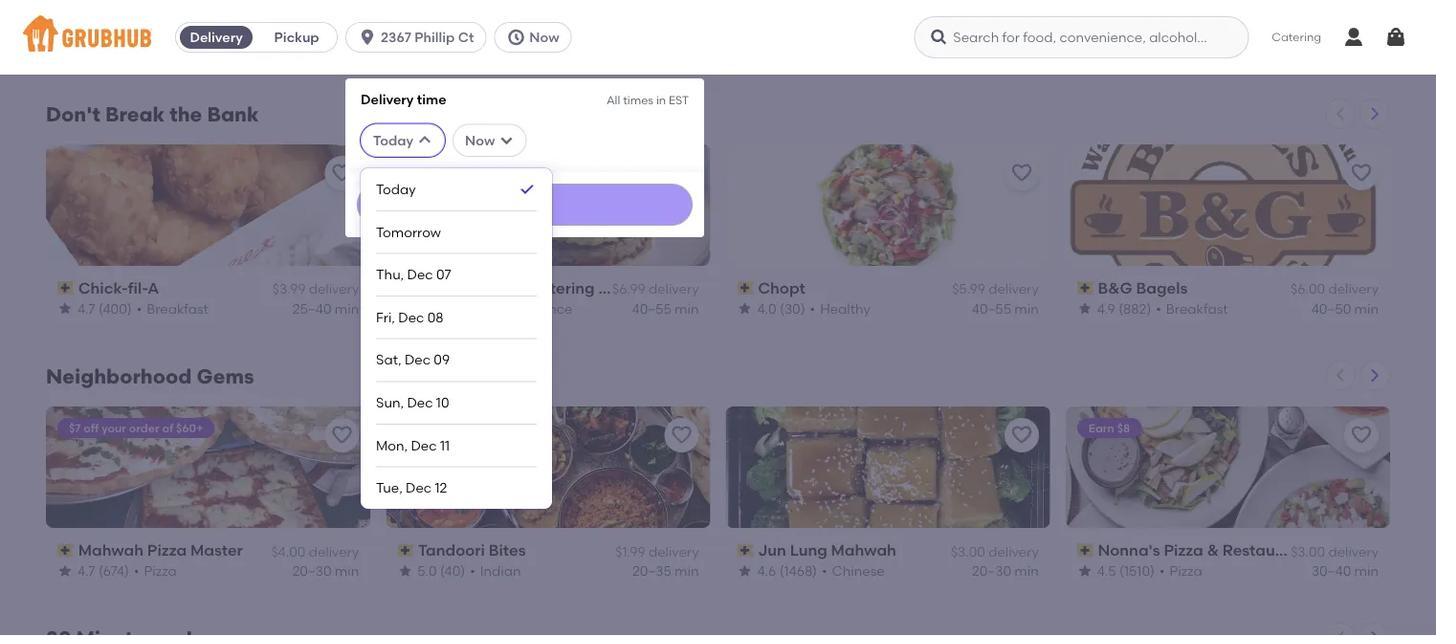 Task type: locate. For each thing, give the bounding box(es) containing it.
4.7 (400)
[[78, 300, 132, 317]]

list box
[[376, 168, 537, 509]]

0 vertical spatial 20–35 min
[[293, 38, 359, 55]]

d&d
[[418, 279, 453, 298]]

4.5 (1510)
[[1098, 563, 1155, 579]]

5.0 (40) up don't
[[78, 38, 125, 55]]

don't
[[46, 102, 100, 127]]

today down delivery time
[[373, 132, 414, 148]]

save this restaurant button for jun lung mahwah
[[1005, 418, 1039, 453]]

0 horizontal spatial (1468)
[[440, 38, 478, 55]]

$3.99 delivery up 30–45
[[953, 19, 1039, 35]]

breakfast down deli
[[1151, 38, 1213, 55]]

0 horizontal spatial 20–30 min
[[292, 563, 359, 579]]

20–30 for mahwah pizza master
[[292, 563, 332, 579]]

0 vertical spatial lung
[[450, 17, 488, 35]]

jun inside jun lung mahwah link
[[418, 17, 447, 35]]

dec left 07
[[407, 267, 433, 283]]

0 horizontal spatial 20–35 min
[[293, 38, 359, 55]]

1 horizontal spatial $3.99 delivery
[[953, 19, 1039, 35]]

caret left icon image for don't break the bank
[[1334, 106, 1349, 121]]

$4.00 delivery
[[271, 543, 359, 560]]

2 20–30 min from the left
[[973, 563, 1039, 579]]

1 horizontal spatial now
[[530, 29, 560, 45]]

gems
[[197, 364, 254, 389]]

svg image inside now button
[[507, 28, 526, 47]]

tea
[[896, 38, 920, 55]]

svg image
[[1385, 26, 1408, 49], [417, 133, 433, 148], [499, 133, 514, 148]]

0 vertical spatial indian
[[140, 38, 181, 55]]

& left restaurant
[[1208, 541, 1220, 560]]

1 horizontal spatial • chinese
[[822, 563, 885, 579]]

1 horizontal spatial lung
[[790, 541, 828, 560]]

dec for mon,
[[411, 437, 437, 454]]

40–55 down $7.49 delivery
[[1313, 38, 1352, 55]]

0 vertical spatial caret right icon image
[[1368, 106, 1383, 121]]

tandoori bites up break
[[78, 17, 186, 35]]

1 vertical spatial delivery
[[361, 91, 414, 107]]

1 vertical spatial lung
[[790, 541, 828, 560]]

lung
[[450, 17, 488, 35], [790, 541, 828, 560]]

coffee
[[820, 38, 864, 55]]

0 vertical spatial $3.99
[[953, 19, 986, 35]]

• pizza for mahwah
[[134, 563, 177, 579]]

delivery up bank
[[190, 29, 243, 45]]

30–40 min
[[1312, 563, 1380, 579]]

4.9
[[1098, 300, 1116, 317]]

caret left icon image down $7.49 delivery
[[1334, 106, 1349, 121]]

pizza right nonna's
[[1165, 541, 1204, 560]]

1 horizontal spatial $3.99
[[953, 19, 986, 35]]

$7.49 delivery
[[1296, 19, 1380, 35]]

0 horizontal spatial $3.99 delivery
[[273, 281, 359, 297]]

tue,
[[376, 480, 403, 496]]

$3.99 up 30–45
[[953, 19, 986, 35]]

neighborhood gems
[[46, 364, 254, 389]]

40–55 min down $7.49 delivery
[[1313, 38, 1380, 55]]

1 horizontal spatial • pizza
[[1160, 563, 1203, 579]]

subscription pass image for b&g bagels
[[1078, 282, 1095, 295]]

deli
[[1171, 17, 1200, 35]]

$3.99
[[953, 19, 986, 35], [273, 281, 306, 297]]

1 vertical spatial caret right icon image
[[1368, 368, 1383, 384]]

0 horizontal spatial lung
[[450, 17, 488, 35]]

svg image
[[358, 28, 377, 47], [507, 28, 526, 47], [930, 28, 949, 47]]

dec left 11
[[411, 437, 437, 454]]

dec left 08
[[399, 309, 424, 326]]

0 horizontal spatial 20–35
[[293, 38, 332, 55]]

2 4.7 from the top
[[78, 563, 95, 579]]

2 horizontal spatial svg image
[[930, 28, 949, 47]]

1 vertical spatial (1468)
[[780, 563, 818, 579]]

tomorrow
[[376, 224, 441, 240]]

3 save this restaurant image from the left
[[1351, 162, 1374, 185]]

& left $6.99
[[599, 279, 611, 298]]

&
[[1204, 17, 1216, 35], [599, 279, 611, 298], [1208, 541, 1220, 560]]

1 caret left icon image from the top
[[1334, 106, 1349, 121]]

40–55 min down '$5.99 delivery'
[[972, 300, 1039, 317]]

0 horizontal spatial 40–55
[[632, 300, 672, 317]]

(40) down the 12
[[440, 563, 465, 579]]

2 caret right icon image from the top
[[1368, 368, 1383, 384]]

(400)
[[99, 300, 132, 317]]

star icon image
[[57, 39, 73, 54], [398, 39, 413, 54], [1078, 39, 1093, 54], [57, 301, 73, 316], [398, 301, 413, 316], [738, 301, 753, 316], [1078, 301, 1093, 316], [57, 563, 73, 579], [398, 563, 413, 579], [738, 563, 753, 579], [1078, 563, 1093, 579]]

1 vertical spatial • indian
[[470, 563, 521, 579]]

1 horizontal spatial 5.0
[[418, 563, 437, 579]]

1 vertical spatial 5.0 (40)
[[418, 563, 465, 579]]

subscription pass image left "chestnut"
[[1078, 19, 1095, 33]]

2 vertical spatial &
[[1208, 541, 1220, 560]]

0 vertical spatial • indian
[[130, 38, 181, 55]]

• healthy
[[810, 300, 871, 317]]

4.6 (1468)
[[418, 38, 478, 55], [758, 563, 818, 579]]

1 vertical spatial tandoori
[[418, 541, 485, 560]]

now up today option
[[465, 132, 495, 148]]

1 20–30 from the left
[[292, 563, 332, 579]]

0 horizontal spatial 20–30
[[292, 563, 332, 579]]

delivery
[[309, 19, 359, 35], [989, 19, 1039, 35], [1329, 19, 1380, 35], [309, 281, 359, 297], [649, 281, 699, 297], [989, 281, 1039, 297], [1329, 281, 1380, 297], [309, 543, 359, 560], [649, 543, 699, 560], [989, 543, 1039, 560], [1329, 543, 1380, 560]]

$5.99
[[953, 281, 986, 297]]

save this restaurant image for fil-
[[331, 162, 353, 185]]

40–55 min down $6.99 delivery
[[632, 300, 699, 317]]

off
[[84, 421, 99, 435]]

chick-
[[78, 279, 128, 298]]

0 vertical spatial 4.6 (1468)
[[418, 38, 478, 55]]

1 horizontal spatial $1.99
[[616, 543, 646, 560]]

1 20–30 min from the left
[[292, 563, 359, 579]]

5.0 up don't
[[78, 38, 97, 55]]

1 vertical spatial chinese
[[832, 563, 885, 579]]

dec for fri,
[[399, 309, 424, 326]]

dec left the 12
[[406, 480, 432, 496]]

delivery button
[[176, 22, 257, 53]]

1 vertical spatial 5.0
[[418, 563, 437, 579]]

caret right icon image for don't break the bank
[[1368, 106, 1383, 121]]

today option
[[376, 168, 537, 211]]

list box containing today
[[376, 168, 537, 509]]

save this restaurant image
[[331, 162, 353, 185], [1011, 162, 1034, 185], [1351, 162, 1374, 185]]

2 svg image from the left
[[507, 28, 526, 47]]

1 horizontal spatial 40–55
[[972, 300, 1012, 317]]

0 vertical spatial $1.99
[[276, 19, 306, 35]]

• breakfast down a at the top of page
[[137, 300, 209, 317]]

today up tomorrow
[[376, 181, 416, 197]]

• breakfast down bagels
[[1157, 300, 1229, 317]]

0 vertical spatial jun
[[418, 17, 447, 35]]

dec left 09
[[405, 352, 431, 368]]

$3.00 delivery for jun lung mahwah
[[951, 543, 1039, 560]]

40–55 min for &
[[632, 300, 699, 317]]

• breakfast for bagels
[[1157, 300, 1229, 317]]

caret right icon image
[[1368, 106, 1383, 121], [1368, 368, 1383, 384], [1368, 630, 1383, 637]]

1 vertical spatial $3.99 delivery
[[273, 281, 359, 297]]

catering
[[1220, 17, 1287, 35], [1273, 30, 1322, 44], [528, 279, 595, 298]]

$7
[[69, 421, 81, 435]]

svg image for now
[[499, 133, 514, 148]]

subscription pass image left b&g
[[1078, 282, 1095, 295]]

0 horizontal spatial (40)
[[100, 38, 125, 55]]

0 vertical spatial 5.0 (40)
[[78, 38, 125, 55]]

2 20–30 from the left
[[973, 563, 1012, 579]]

0 horizontal spatial svg image
[[358, 28, 377, 47]]

caret right icon image down $7.49 delivery
[[1368, 106, 1383, 121]]

0 horizontal spatial jun lung mahwah
[[418, 17, 557, 35]]

20–30 min
[[292, 563, 359, 579], [973, 563, 1039, 579]]

save this restaurant image for tandoori bites
[[671, 424, 694, 447]]

4.7 for neighborhood
[[78, 563, 95, 579]]

• pizza down mahwah pizza master
[[134, 563, 177, 579]]

1 horizontal spatial jun
[[758, 541, 787, 560]]

bank
[[207, 102, 259, 127]]

1 svg image from the left
[[358, 28, 377, 47]]

delivery
[[190, 29, 243, 45], [361, 91, 414, 107]]

20–30 min for mahwah pizza master
[[292, 563, 359, 579]]

0 horizontal spatial 5.0
[[78, 38, 97, 55]]

min
[[335, 38, 359, 55], [1015, 38, 1039, 55], [1355, 38, 1380, 55], [335, 300, 359, 317], [675, 300, 699, 317], [1015, 300, 1039, 317], [1355, 300, 1380, 317], [335, 563, 359, 579], [675, 563, 699, 579], [1015, 563, 1039, 579], [1355, 563, 1380, 579]]

$6.00
[[1291, 281, 1326, 297]]

1 horizontal spatial tandoori bites
[[418, 541, 526, 560]]

subscription pass image
[[57, 19, 74, 33], [57, 282, 74, 295], [738, 282, 755, 295], [57, 544, 74, 557], [398, 544, 414, 557], [738, 544, 755, 557]]

save this restaurant image
[[671, 162, 694, 185], [331, 424, 353, 447], [671, 424, 694, 447], [1011, 424, 1034, 447], [1351, 424, 1374, 447]]

pizza down mahwah pizza master
[[144, 563, 177, 579]]

0 horizontal spatial chinese
[[492, 38, 545, 55]]

caret right icon image down 40–50 min
[[1368, 368, 1383, 384]]

0 horizontal spatial jun
[[418, 17, 447, 35]]

• breakfast for fil-
[[137, 300, 209, 317]]

1 horizontal spatial 20–35 min
[[633, 563, 699, 579]]

1 caret right icon image from the top
[[1368, 106, 1383, 121]]

0 horizontal spatial $3.00 delivery
[[951, 543, 1039, 560]]

earn
[[1089, 421, 1115, 435]]

tandoori up break
[[78, 17, 145, 35]]

delivery inside button
[[190, 29, 243, 45]]

svg image right tea
[[930, 28, 949, 47]]

1 save this restaurant image from the left
[[331, 162, 353, 185]]

1 horizontal spatial tandoori
[[418, 541, 485, 560]]

1 horizontal spatial 4.6
[[758, 563, 777, 579]]

subscription pass image inside jun lung mahwah link
[[398, 19, 414, 33]]

5.0 down the 12
[[418, 563, 437, 579]]

0 vertical spatial &
[[1204, 17, 1216, 35]]

& for nonna's
[[1208, 541, 1220, 560]]

09
[[434, 352, 450, 368]]

breakfast down a at the top of page
[[147, 300, 209, 317]]

pizza
[[147, 541, 187, 560], [1165, 541, 1204, 560], [144, 563, 177, 579], [1170, 563, 1203, 579]]

1 horizontal spatial chinese
[[832, 563, 885, 579]]

1 vertical spatial • chinese
[[822, 563, 885, 579]]

0 horizontal spatial • chinese
[[482, 38, 545, 55]]

1 vertical spatial 4.6 (1468)
[[758, 563, 818, 579]]

fri,
[[376, 309, 395, 326]]

1 vertical spatial 20–35 min
[[633, 563, 699, 579]]

3.8
[[418, 300, 437, 317]]

tandoori
[[78, 17, 145, 35], [418, 541, 485, 560]]

40–50 min
[[1312, 300, 1380, 317]]

1 $3.00 delivery from the left
[[951, 543, 1039, 560]]

4.7
[[78, 300, 95, 317], [78, 563, 95, 579]]

mahwah
[[491, 17, 557, 35], [78, 541, 144, 560], [832, 541, 897, 560]]

dec for tue,
[[406, 480, 432, 496]]

1 horizontal spatial $3.00
[[1292, 543, 1326, 560]]

(1468)
[[440, 38, 478, 55], [780, 563, 818, 579]]

• pizza down nonna's pizza & restaurant at the right of the page
[[1160, 563, 1203, 579]]

now right 'ct'
[[530, 29, 560, 45]]

subscription pass image
[[398, 19, 414, 33], [1078, 19, 1095, 33], [398, 282, 414, 295], [1078, 282, 1095, 295], [1078, 544, 1095, 557]]

• breakfast
[[1141, 38, 1213, 55], [137, 300, 209, 317], [1157, 300, 1229, 317]]

4.7 left (674)
[[78, 563, 95, 579]]

40–55 down $6.99 delivery
[[632, 300, 672, 317]]

40–55 down '$5.99 delivery'
[[972, 300, 1012, 317]]

4.7 down chick-
[[78, 300, 95, 317]]

restaurant
[[1223, 541, 1307, 560]]

0 horizontal spatial $3.00
[[951, 543, 986, 560]]

0 vertical spatial caret left icon image
[[1334, 106, 1349, 121]]

1 vertical spatial $1.99 delivery
[[616, 543, 699, 560]]

svg image left the "2367"
[[358, 28, 377, 47]]

2 $3.00 from the left
[[1292, 543, 1326, 560]]

1 vertical spatial indian
[[480, 563, 521, 579]]

svg image right $7.49 delivery
[[1385, 26, 1408, 49]]

dec left the 10
[[407, 395, 433, 411]]

1 vertical spatial bites
[[489, 541, 526, 560]]

0 vertical spatial $3.99 delivery
[[953, 19, 1039, 35]]

fil-
[[128, 279, 148, 298]]

$4.00
[[271, 543, 306, 560]]

1 horizontal spatial 20–30
[[973, 563, 1012, 579]]

4.7 (674)
[[78, 563, 129, 579]]

thu, dec 07
[[376, 267, 451, 283]]

40–55 min
[[1313, 38, 1380, 55], [632, 300, 699, 317], [972, 300, 1039, 317]]

and
[[867, 38, 893, 55]]

1 horizontal spatial svg image
[[499, 133, 514, 148]]

$1.99
[[276, 19, 306, 35], [616, 543, 646, 560]]

$3.00
[[951, 543, 986, 560], [1292, 543, 1326, 560]]

subscription pass image left phillip
[[398, 19, 414, 33]]

subscription pass image for chestnut deli & catering
[[1078, 19, 1095, 33]]

today inside option
[[376, 181, 416, 197]]

• breakfast down deli
[[1141, 38, 1213, 55]]

$3.99 inside $3.99 delivery "link"
[[953, 19, 986, 35]]

svg image down the time
[[417, 133, 433, 148]]

dec for thu,
[[407, 267, 433, 283]]

1 vertical spatial 4.7
[[78, 563, 95, 579]]

caret left icon image
[[1334, 106, 1349, 121], [1334, 368, 1349, 384]]

1 vertical spatial tandoori bites
[[418, 541, 526, 560]]

caret right icon image down 30–40 min
[[1368, 630, 1383, 637]]

tandoori bites
[[78, 17, 186, 35], [418, 541, 526, 560]]

dec for sat,
[[405, 352, 431, 368]]

(40) up break
[[100, 38, 125, 55]]

& right deli
[[1204, 17, 1216, 35]]

dec
[[407, 267, 433, 283], [399, 309, 424, 326], [405, 352, 431, 368], [407, 395, 433, 411], [411, 437, 437, 454], [406, 480, 432, 496]]

20–35
[[293, 38, 332, 55], [633, 563, 672, 579]]

07
[[437, 267, 451, 283]]

svg image for now
[[507, 28, 526, 47]]

1 horizontal spatial (40)
[[440, 563, 465, 579]]

2 horizontal spatial save this restaurant image
[[1351, 162, 1374, 185]]

of
[[162, 421, 174, 435]]

time
[[417, 91, 447, 107]]

1 horizontal spatial save this restaurant image
[[1011, 162, 1034, 185]]

2 • pizza from the left
[[1160, 563, 1203, 579]]

save this restaurant button for d&d gourmet catering & bakery
[[665, 156, 699, 190]]

1 horizontal spatial (1468)
[[780, 563, 818, 579]]

svg image up update
[[499, 133, 514, 148]]

(30)
[[780, 300, 806, 317]]

0 horizontal spatial now
[[465, 132, 495, 148]]

main navigation navigation
[[0, 0, 1437, 637]]

• pizza
[[134, 563, 177, 579], [1160, 563, 1203, 579]]

$3.99 up 25–40 on the top left of page
[[273, 281, 306, 297]]

delivery left the time
[[361, 91, 414, 107]]

40–55 for catering
[[1313, 38, 1352, 55]]

subscription pass image left nonna's
[[1078, 544, 1095, 557]]

2 horizontal spatial svg image
[[1385, 26, 1408, 49]]

tandoori bites down the 12
[[418, 541, 526, 560]]

$3.99 delivery up 25–40 on the top left of page
[[273, 281, 359, 297]]

5.0 (40) down the 12
[[418, 563, 465, 579]]

svg image right 'ct'
[[507, 28, 526, 47]]

2 vertical spatial caret right icon image
[[1368, 630, 1383, 637]]

0 horizontal spatial svg image
[[417, 133, 433, 148]]

save this restaurant button for chopt
[[1005, 156, 1039, 190]]

0 vertical spatial jun lung mahwah
[[418, 17, 557, 35]]

svg image for today
[[417, 133, 433, 148]]

healthy
[[821, 300, 871, 317]]

chestnut deli & catering
[[1098, 17, 1287, 35]]

1 horizontal spatial 40–55 min
[[972, 300, 1039, 317]]

tandoori down the 12
[[418, 541, 485, 560]]

2 $3.00 delivery from the left
[[1292, 543, 1380, 560]]

1 horizontal spatial $3.00 delivery
[[1292, 543, 1380, 560]]

$8
[[1118, 421, 1131, 435]]

• indian
[[130, 38, 181, 55], [470, 563, 521, 579]]

(40)
[[100, 38, 125, 55], [440, 563, 465, 579]]

1 4.7 from the top
[[78, 300, 95, 317]]

1 $3.00 from the left
[[951, 543, 986, 560]]

save this restaurant image for bagels
[[1351, 162, 1374, 185]]

bakery
[[614, 279, 667, 298]]

2 caret left icon image from the top
[[1334, 368, 1349, 384]]

caret left icon image down 40–50 min
[[1334, 368, 1349, 384]]

save this restaurant image for d&d gourmet catering & bakery
[[671, 162, 694, 185]]

subscription pass image up fri, dec 08
[[398, 282, 414, 295]]

caret left icon image for neighborhood gems
[[1334, 368, 1349, 384]]

0 horizontal spatial 40–55 min
[[632, 300, 699, 317]]

2 horizontal spatial 40–55 min
[[1313, 38, 1380, 55]]

0 vertical spatial (40)
[[100, 38, 125, 55]]

tue, dec 12
[[376, 480, 447, 496]]

today
[[373, 132, 414, 148], [376, 181, 416, 197]]

svg image inside 2367 phillip ct button
[[358, 28, 377, 47]]

1 horizontal spatial 20–35
[[633, 563, 672, 579]]

1 • pizza from the left
[[134, 563, 177, 579]]

25–40 min
[[293, 300, 359, 317]]



Task type: describe. For each thing, give the bounding box(es) containing it.
coffee and tea
[[820, 38, 920, 55]]

breakfast for a
[[147, 300, 209, 317]]

0 horizontal spatial • indian
[[130, 38, 181, 55]]

save this restaurant button for b&g bagels
[[1345, 156, 1380, 190]]

chestnut
[[1098, 17, 1168, 35]]

caret right icon image for neighborhood gems
[[1368, 368, 1383, 384]]

b&g
[[1098, 279, 1133, 298]]

1 vertical spatial jun
[[758, 541, 787, 560]]

0 horizontal spatial 4.6
[[418, 38, 437, 55]]

4.9 (882)
[[1098, 300, 1152, 317]]

4.5
[[1098, 563, 1117, 579]]

sun, dec 10
[[376, 395, 449, 411]]

& for chestnut
[[1204, 17, 1216, 35]]

0 horizontal spatial 5.0 (40)
[[78, 38, 125, 55]]

mahwah pizza master
[[78, 541, 243, 560]]

0 vertical spatial today
[[373, 132, 414, 148]]

a
[[148, 279, 159, 298]]

$3.00 for nonna's pizza & restaurant
[[1292, 543, 1326, 560]]

• pizza for nonna's
[[1160, 563, 1203, 579]]

$3.99 delivery inside "link"
[[953, 19, 1039, 35]]

sat, dec 09
[[376, 352, 450, 368]]

2367
[[381, 29, 412, 45]]

don't break the bank
[[46, 102, 259, 127]]

4.0
[[758, 300, 777, 317]]

08
[[428, 309, 444, 326]]

25–40
[[293, 300, 332, 317]]

$6.00 delivery
[[1291, 281, 1380, 297]]

$3.00 for jun lung mahwah
[[951, 543, 986, 560]]

breakfast down bagels
[[1167, 300, 1229, 317]]

1 horizontal spatial jun lung mahwah
[[758, 541, 897, 560]]

0 vertical spatial tandoori
[[78, 17, 145, 35]]

1 horizontal spatial indian
[[480, 563, 521, 579]]

(1510)
[[1120, 563, 1155, 579]]

all
[[607, 93, 621, 107]]

2367 phillip ct button
[[346, 22, 494, 53]]

pizza down nonna's pizza & restaurant at the right of the page
[[1170, 563, 1203, 579]]

0 vertical spatial (1468)
[[440, 38, 478, 55]]

nonna's
[[1098, 541, 1161, 560]]

delivery for delivery time
[[361, 91, 414, 107]]

1 horizontal spatial 5.0 (40)
[[418, 563, 465, 579]]

save this restaurant button for tandoori bites
[[665, 418, 699, 453]]

3 caret right icon image from the top
[[1368, 630, 1383, 637]]

convenience
[[487, 300, 573, 317]]

update button
[[357, 184, 693, 226]]

earn $8
[[1089, 421, 1131, 435]]

subscription pass image for d&d gourmet catering & bakery
[[398, 282, 414, 295]]

jun lung mahwah link
[[398, 15, 699, 37]]

thu,
[[376, 267, 404, 283]]

mon, dec 11
[[376, 437, 450, 454]]

2367 phillip ct
[[381, 29, 474, 45]]

subscription pass image for jun lung mahwah
[[398, 19, 414, 33]]

(674)
[[99, 563, 129, 579]]

your
[[102, 421, 126, 435]]

1 horizontal spatial bites
[[489, 541, 526, 560]]

30–45
[[973, 38, 1012, 55]]

1 horizontal spatial mahwah
[[491, 17, 557, 35]]

20–30 for jun lung mahwah
[[973, 563, 1012, 579]]

3 svg image from the left
[[930, 28, 949, 47]]

b&g bagels
[[1098, 279, 1188, 298]]

2 save this restaurant image from the left
[[1011, 162, 1034, 185]]

phillip
[[415, 29, 455, 45]]

1 vertical spatial 4.6
[[758, 563, 777, 579]]

0 horizontal spatial $1.99 delivery
[[276, 19, 359, 35]]

list box inside main navigation navigation
[[376, 168, 537, 509]]

$6.99 delivery
[[613, 281, 699, 297]]

(393)
[[440, 300, 472, 317]]

$60+
[[176, 421, 203, 435]]

1 vertical spatial now
[[465, 132, 495, 148]]

• breakfast for deli
[[1141, 38, 1213, 55]]

bagels
[[1137, 279, 1188, 298]]

save this restaurant image for jun lung mahwah
[[1011, 424, 1034, 447]]

1 vertical spatial (40)
[[440, 563, 465, 579]]

40–55 min for catering
[[1313, 38, 1380, 55]]

0 horizontal spatial 4.6 (1468)
[[418, 38, 478, 55]]

3.7
[[1098, 38, 1116, 55]]

breakfast for &
[[1151, 38, 1213, 55]]

1 vertical spatial &
[[599, 279, 611, 298]]

gourmet
[[457, 279, 524, 298]]

40–55 for &
[[632, 300, 672, 317]]

save this restaurant button for chick-fil-a
[[325, 156, 359, 190]]

$3.00 delivery for nonna's pizza & restaurant
[[1292, 543, 1380, 560]]

d&d gourmet catering & bakery
[[418, 279, 667, 298]]

delivery inside "link"
[[989, 19, 1039, 35]]

(882)
[[1119, 300, 1152, 317]]

catering inside button
[[1273, 30, 1322, 44]]

now inside button
[[530, 29, 560, 45]]

$3.99 delivery link
[[738, 15, 1039, 37]]

3.8 (393)
[[418, 300, 472, 317]]

delivery time
[[361, 91, 447, 107]]

0 vertical spatial • chinese
[[482, 38, 545, 55]]

1 vertical spatial $3.99
[[273, 281, 306, 297]]

0 vertical spatial 5.0
[[78, 38, 97, 55]]

order
[[129, 421, 160, 435]]

1 horizontal spatial 4.6 (1468)
[[758, 563, 818, 579]]

nonna's pizza & restaurant
[[1098, 541, 1307, 560]]

check icon image
[[518, 180, 537, 199]]

pizza left master
[[147, 541, 187, 560]]

now button
[[494, 22, 580, 53]]

dec for sun,
[[407, 395, 433, 411]]

update
[[504, 198, 547, 211]]

3.7 (3)
[[1098, 38, 1136, 55]]

the
[[170, 102, 202, 127]]

40–50
[[1312, 300, 1352, 317]]

2 horizontal spatial mahwah
[[832, 541, 897, 560]]

30–45 min
[[973, 38, 1039, 55]]

4.7 for don't
[[78, 300, 95, 317]]

times
[[623, 93, 654, 107]]

(3)
[[1119, 38, 1136, 55]]

0 horizontal spatial tandoori bites
[[78, 17, 186, 35]]

sat,
[[376, 352, 402, 368]]

in
[[657, 93, 666, 107]]

$6.99
[[613, 281, 646, 297]]

$7.49
[[1296, 19, 1326, 35]]

0 vertical spatial bites
[[149, 17, 186, 35]]

30–40
[[1312, 563, 1352, 579]]

1 horizontal spatial $1.99 delivery
[[616, 543, 699, 560]]

20–30 min for jun lung mahwah
[[973, 563, 1039, 579]]

1 horizontal spatial • indian
[[470, 563, 521, 579]]

svg image for 2367 phillip ct
[[358, 28, 377, 47]]

sun,
[[376, 395, 404, 411]]

10
[[436, 395, 449, 411]]

ct
[[458, 29, 474, 45]]

subscription pass image for nonna's pizza & restaurant
[[1078, 544, 1095, 557]]

pickup
[[274, 29, 319, 45]]

12
[[435, 480, 447, 496]]

0 horizontal spatial mahwah
[[78, 541, 144, 560]]

0 vertical spatial chinese
[[492, 38, 545, 55]]

0 vertical spatial 20–35
[[293, 38, 332, 55]]

delivery for delivery
[[190, 29, 243, 45]]

master
[[190, 541, 243, 560]]

0 horizontal spatial $1.99
[[276, 19, 306, 35]]

pickup button
[[257, 22, 337, 53]]

all times in est
[[607, 93, 689, 107]]

break
[[105, 102, 165, 127]]

11
[[440, 437, 450, 454]]



Task type: vqa. For each thing, say whether or not it's contained in the screenshot.
the bottommost $5.00
no



